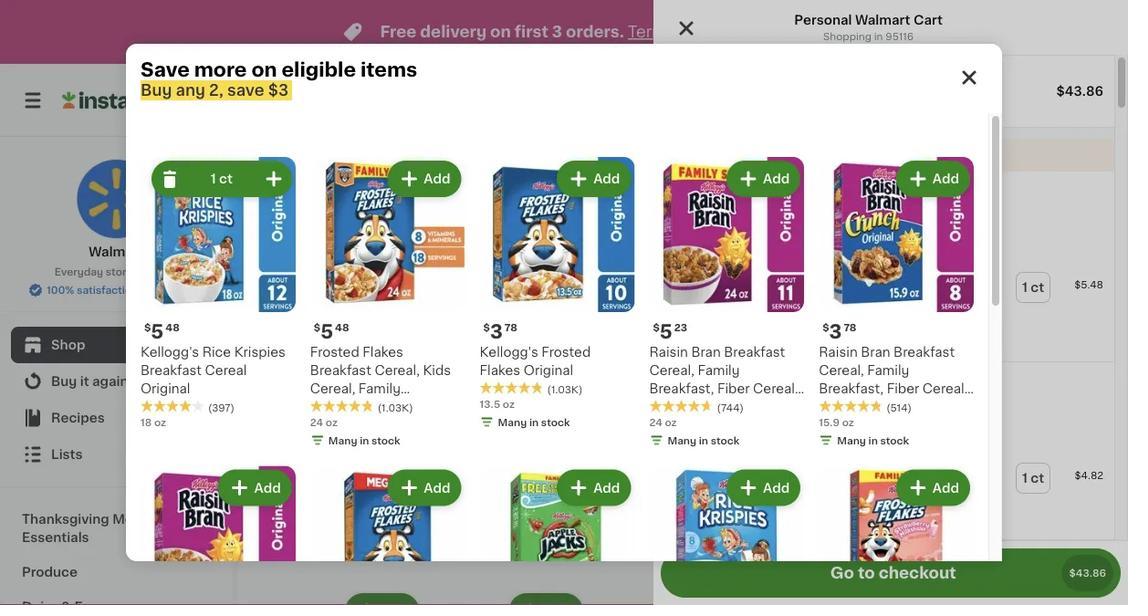Task type: locate. For each thing, give the bounding box(es) containing it.
lb
[[475, 426, 485, 436], [659, 458, 669, 468], [939, 462, 948, 472]]

/ inside the organic bananas $0.72 / lb
[[468, 426, 473, 436]]

seedless
[[683, 408, 742, 421]]

1 $ 5 48 from the left
[[144, 322, 180, 341]]

oz up sponsored badge image
[[775, 462, 787, 472]]

oz up lists link
[[154, 417, 166, 427]]

first left orders.
[[515, 24, 549, 40]]

1 vertical spatial save
[[797, 189, 828, 202]]

orders.
[[566, 24, 625, 40]]

24 oz
[[310, 417, 338, 427], [650, 417, 677, 427]]

0 vertical spatial item carousel region
[[274, 159, 1079, 510]]

your
[[665, 149, 695, 162]]

2 frosted from the left
[[542, 346, 591, 359]]

1 vertical spatial to
[[821, 398, 832, 408]]

lb down sweet,
[[939, 462, 948, 472]]

1 vertical spatial 18
[[141, 417, 152, 427]]

$ 3 78 down kellogg's rice krispies breakfast cereal original 18 oz
[[823, 322, 857, 341]]

bran for 3
[[862, 346, 891, 359]]

any down your first delivery is free!
[[754, 189, 779, 202]]

24 for raisin bran breakfast cereal, family breakfast, fiber cereal, original
[[650, 417, 663, 427]]

0 horizontal spatial delivery
[[420, 24, 487, 40]]

all left (30+)
[[903, 536, 918, 549]]

0 vertical spatial choose replacement button
[[725, 327, 854, 344]]

1 vertical spatial 4
[[766, 462, 773, 472]]

1 78 from the left
[[505, 323, 518, 333]]

delivery right free
[[420, 24, 487, 40]]

3
[[552, 24, 563, 40], [490, 322, 503, 341], [830, 322, 843, 341]]

0 horizontal spatial 3
[[490, 322, 503, 341]]

2 all from the top
[[903, 536, 918, 549]]

24 right lime
[[310, 417, 323, 427]]

original up the 18 oz
[[141, 383, 190, 395]]

frosted inside 'kellogg's frosted flakes original'
[[542, 346, 591, 359]]

kellogg's
[[733, 271, 791, 284], [141, 346, 199, 359], [480, 346, 539, 359]]

$ inside $ 6 97
[[933, 384, 940, 394]]

1 horizontal spatial /
[[671, 458, 675, 468]]

1 (est.) from the left
[[520, 382, 559, 397]]

1 horizontal spatial walmart
[[856, 14, 911, 26]]

1 horizontal spatial raisin
[[819, 346, 858, 359]]

0 vertical spatial 1 ct
[[211, 173, 233, 185]]

many in stock
[[498, 417, 570, 427], [329, 435, 401, 446], [668, 435, 740, 446], [838, 435, 910, 446]]

2, inside buy any 2, save $3 add 1 more eligible item to redeem
[[782, 189, 794, 202]]

(est.) down 'kellogg's frosted flakes original'
[[520, 382, 559, 397]]

2,
[[209, 83, 224, 98], [782, 189, 794, 202]]

1 vertical spatial buy
[[724, 189, 751, 202]]

2 1 ct button from the top
[[1017, 464, 1050, 493]]

1 raisin from the left
[[650, 346, 689, 359]]

raisin for 5
[[650, 346, 689, 359]]

raisin bran breakfast cereal, family breakfast, fiber cereal, original for 3
[[819, 346, 968, 414]]

organic
[[440, 363, 481, 373], [438, 408, 489, 421]]

1 vertical spatial choose
[[745, 508, 785, 519]]

cereal inside kellogg's rice krispies breakfast cereal original 18 oz
[[733, 286, 775, 299]]

1 vertical spatial items
[[821, 232, 858, 245]]

1 bran from the left
[[692, 346, 721, 359]]

original down item
[[778, 286, 828, 299]]

ct left $5.48
[[1031, 281, 1045, 294]]

breakfast inside frosted flakes breakfast cereal, kids cereal, family breakfast, original
[[310, 364, 372, 377]]

fresh fruit
[[274, 168, 382, 187]]

product group for buy any 2, save $3
[[654, 258, 1115, 355]]

to
[[847, 207, 857, 217], [821, 398, 832, 408], [859, 566, 876, 581]]

eligible
[[282, 60, 356, 79], [783, 207, 819, 217], [770, 232, 818, 245], [770, 423, 818, 436]]

0 vertical spatial replacement
[[788, 330, 854, 340]]

2 product group from the top
[[654, 449, 1115, 533]]

24 oz for frosted flakes breakfast cereal, kids cereal, family breakfast, original
[[310, 417, 338, 427]]

1 horizontal spatial 24
[[650, 417, 663, 427]]

5 down 'guarantee'
[[151, 322, 164, 341]]

1 ct left $5.48
[[1023, 281, 1045, 294]]

on inside 'limited time offer' region
[[491, 24, 511, 40]]

save left '$5'
[[800, 380, 832, 393]]

1 choose replacement button from the top
[[725, 327, 854, 344]]

view inside view all (40+) popup button
[[868, 171, 900, 184]]

fiber for 3
[[888, 383, 920, 395]]

2 horizontal spatial buy
[[724, 189, 751, 202]]

1 inside buy any 2, save $3 dialog
[[211, 173, 216, 185]]

24 oz down /pkg at the bottom
[[650, 417, 677, 427]]

0 horizontal spatial lb
[[475, 426, 485, 436]]

items inside save more on eligible items buy any 2, save $3
[[361, 60, 418, 79]]

item carousel region
[[274, 159, 1079, 510], [274, 524, 1079, 606]]

ct for spend $15, save $5
[[1031, 472, 1045, 485]]

buy for buy it again
[[51, 375, 77, 388]]

1 vertical spatial 2,
[[782, 189, 794, 202]]

breakfast, inside frosted flakes breakfast cereal, kids cereal, family breakfast, original
[[310, 401, 375, 414]]

rice down item
[[795, 271, 823, 284]]

breakfast for $ 5 23
[[725, 346, 786, 359]]

krispies inside kellogg's rice krispies breakfast cereal original
[[234, 346, 286, 359]]

4 up sponsored badge image
[[766, 462, 773, 472]]

1 see from the top
[[742, 232, 767, 245]]

redeem down '$5'
[[834, 398, 873, 408]]

5 inside wonderful halos sweet, seedless, easy- to-peel mandarins 5 lb
[[929, 462, 936, 472]]

5 up frosted flakes breakfast cereal, kids cereal, family breakfast, original
[[321, 322, 333, 341]]

kellogg's inside 'kellogg's frosted flakes original'
[[480, 346, 539, 359]]

1 vertical spatial more
[[754, 207, 780, 217]]

$ 3 78 for raisin
[[823, 322, 857, 341]]

2 horizontal spatial 3
[[830, 322, 843, 341]]

1 horizontal spatial buy
[[141, 83, 172, 98]]

1 product group from the top
[[654, 258, 1115, 355]]

items for buy any 2, save $3
[[821, 232, 858, 245]]

$ down 'guarantee'
[[144, 323, 151, 333]]

0 vertical spatial view
[[868, 171, 900, 184]]

0 horizontal spatial breakfast,
[[310, 401, 375, 414]]

0 horizontal spatial frosted
[[310, 346, 360, 359]]

18 inside buy any 2, save $3 dialog
[[141, 417, 152, 427]]

everyday
[[55, 267, 103, 277]]

on inside save more on eligible items buy any 2, save $3
[[252, 60, 277, 79]]

save
[[141, 60, 190, 79]]

1 choose from the top
[[745, 330, 785, 340]]

5 for frosted
[[321, 322, 333, 341]]

more down your first delivery is free!
[[754, 207, 780, 217]]

to inside buy any 2, save $3 add 1 more eligible item to redeem
[[847, 207, 857, 217]]

(40+)
[[921, 171, 956, 184]]

24
[[310, 417, 323, 427], [650, 417, 663, 427]]

1 horizontal spatial kellogg's
[[480, 346, 539, 359]]

fiber for 5
[[718, 383, 750, 395]]

original down kids
[[378, 401, 428, 414]]

1 vertical spatial to-
[[929, 444, 948, 457]]

0 vertical spatial choose
[[745, 330, 785, 340]]

on
[[491, 24, 511, 40], [252, 60, 277, 79]]

$ 6 97
[[933, 384, 968, 403]]

replacement
[[788, 330, 854, 340], [788, 508, 854, 519]]

items for spend $15, save $5
[[821, 423, 858, 436]]

(744)
[[717, 403, 744, 413]]

thanksgiving meal essentials
[[22, 513, 145, 544]]

2 $ 5 48 from the left
[[314, 322, 350, 341]]

1 vertical spatial $3
[[831, 189, 848, 202]]

original inside kellogg's rice krispies breakfast cereal original 18 oz
[[778, 286, 828, 299]]

wonderful up eat
[[801, 408, 868, 421]]

1 horizontal spatial bran
[[862, 346, 891, 359]]

1 vertical spatial see eligible items
[[742, 423, 858, 436]]

to- up pomegranate
[[813, 426, 832, 439]]

1 vertical spatial delivery
[[728, 149, 781, 162]]

None search field
[[261, 75, 605, 126]]

2 24 from the left
[[650, 417, 663, 427]]

almond
[[851, 462, 901, 475]]

1 down your first delivery is free!
[[747, 207, 751, 217]]

2 choose replacement from the top
[[745, 508, 854, 519]]

rice inside kellogg's rice krispies breakfast cereal original 18 oz
[[795, 271, 823, 284]]

product group containing mccormick® pure almond extract
[[654, 449, 1115, 533]]

1 item carousel region from the top
[[274, 159, 1079, 510]]

cart
[[914, 14, 943, 26]]

1 horizontal spatial 24 oz
[[650, 417, 677, 427]]

kellogg's up each (est.)
[[480, 346, 539, 359]]

$ 3 78 for kellogg's
[[484, 322, 518, 341]]

spend left $10.18
[[724, 398, 757, 408]]

view down remove button
[[868, 536, 900, 549]]

1 ct for spend $15, save $5
[[1023, 472, 1045, 485]]

pom
[[766, 408, 798, 421]]

see for spend
[[742, 423, 767, 436]]

organic up the each
[[440, 363, 481, 373]]

1 see eligible items from the top
[[742, 232, 858, 245]]

$ up $10.18
[[769, 384, 776, 394]]

0 horizontal spatial to-
[[813, 426, 832, 439]]

in left 95116
[[875, 32, 884, 42]]

1 horizontal spatial (1.03k)
[[548, 384, 583, 394]]

78 for raisin
[[844, 323, 857, 333]]

3 for raisin
[[830, 322, 843, 341]]

buy inside buy any 2, save $3 add 1 more eligible item to redeem
[[724, 189, 751, 202]]

in down each (est.)
[[530, 417, 539, 427]]

2 vertical spatial 1 ct
[[1023, 472, 1045, 485]]

78
[[505, 323, 518, 333], [844, 323, 857, 333]]

view
[[868, 171, 900, 184], [868, 536, 900, 549]]

$0.72
[[438, 426, 466, 436]]

ready-
[[766, 426, 813, 439]]

limited time offer region
[[0, 0, 1075, 64]]

0 vertical spatial 2,
[[209, 83, 224, 98]]

ct down mandarins
[[1031, 472, 1045, 485]]

2 see from the top
[[742, 423, 767, 436]]

product group
[[141, 157, 296, 430], [310, 157, 465, 451], [480, 157, 635, 433], [650, 157, 805, 451], [819, 157, 975, 451], [274, 225, 423, 445], [438, 225, 587, 452], [602, 225, 751, 471], [766, 225, 915, 491], [929, 225, 1079, 474], [141, 466, 296, 606], [310, 466, 465, 606], [480, 466, 635, 606], [650, 466, 805, 606], [819, 466, 975, 606], [274, 590, 423, 606], [438, 590, 587, 606], [602, 590, 751, 606], [766, 590, 915, 606], [929, 590, 1079, 606]]

product group containing each (est.)
[[438, 225, 587, 452]]

0 vertical spatial rice
[[795, 271, 823, 284]]

organic inside the organic bananas $0.72 / lb
[[438, 408, 489, 421]]

1 horizontal spatial delivery
[[728, 149, 781, 162]]

1 ct button
[[1017, 273, 1050, 302], [1017, 464, 1050, 493]]

1 horizontal spatial 48
[[335, 323, 350, 333]]

view left the (40+)
[[868, 171, 900, 184]]

13.5
[[480, 399, 501, 409]]

1 raisin bran breakfast cereal, family breakfast, fiber cereal, original from the left
[[650, 346, 799, 414]]

to right item
[[847, 207, 857, 217]]

add inside buy any 2, save $3 add 1 more eligible item to redeem
[[724, 207, 745, 217]]

krispies
[[827, 271, 878, 284], [234, 346, 286, 359]]

kellogg's rice krispies breakfast cereal original 18 oz
[[733, 271, 943, 314]]

krispies for kellogg's rice krispies breakfast cereal original 18 oz
[[827, 271, 878, 284]]

see eligible items button for kellogg's
[[724, 223, 876, 254]]

1 horizontal spatial 78
[[844, 323, 857, 333]]

0 horizontal spatial 4
[[766, 462, 773, 472]]

0 horizontal spatial rice
[[203, 346, 231, 359]]

free delivery on first 3 orders. terms apply.
[[380, 24, 728, 40]]

1 vertical spatial cereal
[[205, 364, 247, 377]]

kellogg's right kellogg's rice krispies breakfast cereal original image at right
[[733, 271, 791, 284]]

recipes link
[[11, 400, 222, 437]]

0 horizontal spatial raisin bran breakfast cereal, family breakfast, fiber cereal, original
[[650, 346, 799, 414]]

0 vertical spatial any
[[176, 83, 205, 98]]

to- inside pom wonderful ready-to-eat pomegranate arils 4 oz container
[[813, 426, 832, 439]]

2, inside save more on eligible items buy any 2, save $3
[[209, 83, 224, 98]]

wonderful inside pom wonderful ready-to-eat pomegranate arils 4 oz container
[[801, 408, 868, 421]]

1 ct button for extract
[[1017, 464, 1050, 493]]

cereal, up 42
[[310, 383, 356, 395]]

(1.03k) for 3
[[548, 384, 583, 394]]

$ 5 48 down 'guarantee'
[[144, 322, 180, 341]]

1 horizontal spatial raisin bran breakfast cereal, family breakfast, fiber cereal, original
[[819, 346, 968, 414]]

(30+)
[[921, 536, 956, 549]]

many
[[498, 417, 527, 427], [292, 429, 321, 439], [329, 435, 358, 446], [668, 435, 697, 446], [838, 435, 867, 446]]

product group containing 4
[[766, 225, 915, 491]]

1 ct button down mandarins
[[1017, 464, 1050, 493]]

all left the (40+)
[[903, 171, 918, 184]]

buy any 2, save $3 dialog
[[126, 44, 1003, 606]]

1 vertical spatial organic
[[438, 408, 489, 421]]

100% satisfaction guarantee
[[47, 285, 194, 295]]

$ 4 28
[[769, 384, 805, 403]]

to up "15.9"
[[821, 398, 832, 408]]

3 left orders.
[[552, 24, 563, 40]]

0 horizontal spatial $ 5 48
[[144, 322, 180, 341]]

1 horizontal spatial 3
[[552, 24, 563, 40]]

prices
[[135, 267, 167, 277]]

cereal right kellogg's rice krispies breakfast cereal original image at right
[[733, 286, 775, 299]]

essentials
[[22, 532, 89, 544]]

2 fiber from the left
[[888, 383, 920, 395]]

sponsored badge image
[[766, 476, 821, 486]]

product group containing kellogg's rice krispies breakfast cereal original
[[654, 258, 1115, 355]]

1 choose replacement from the top
[[745, 330, 854, 340]]

0 horizontal spatial 48
[[166, 323, 180, 333]]

walmart up 95116
[[856, 14, 911, 26]]

breakfast, down the 33
[[310, 401, 375, 414]]

see eligible items button
[[724, 223, 876, 254], [724, 414, 876, 445]]

oz right "fl"
[[750, 482, 762, 492]]

1 all from the top
[[903, 171, 918, 184]]

promotion-wrapper element
[[654, 172, 1115, 363], [654, 363, 1115, 541]]

0 vertical spatial cereal
[[733, 286, 775, 299]]

cereal, up /pkg at the bottom
[[650, 364, 695, 377]]

more inside spend $15, save $5 spend $10.18 more to redeem
[[793, 398, 819, 408]]

1 frosted from the left
[[310, 346, 360, 359]]

2 78 from the left
[[844, 323, 857, 333]]

rice inside kellogg's rice krispies breakfast cereal original
[[203, 346, 231, 359]]

0 vertical spatial to
[[847, 207, 857, 217]]

1 vertical spatial see
[[742, 423, 767, 436]]

0 horizontal spatial 78
[[505, 323, 518, 333]]

1 horizontal spatial $ 3 78
[[823, 322, 857, 341]]

produce
[[22, 566, 78, 579]]

/ left package
[[671, 458, 675, 468]]

0 horizontal spatial bran
[[692, 346, 721, 359]]

2 see eligible items button from the top
[[724, 414, 876, 445]]

2 raisin from the left
[[819, 346, 858, 359]]

again
[[92, 375, 128, 388]]

first inside 'limited time offer' region
[[515, 24, 549, 40]]

delivery
[[420, 24, 487, 40], [728, 149, 781, 162]]

pomegranate
[[766, 444, 852, 457]]

view inside view all (30+) popup button
[[868, 536, 900, 549]]

items
[[361, 60, 418, 79], [821, 232, 858, 245], [821, 423, 858, 436]]

1 vertical spatial 1 ct button
[[1017, 464, 1050, 493]]

78 for kellogg's
[[505, 323, 518, 333]]

(est.) for /pkg (est.)
[[685, 382, 724, 397]]

(est.) inside '$1.44 each (estimated)' element
[[520, 382, 559, 397]]

2 see eligible items from the top
[[742, 423, 858, 436]]

organic for organic
[[440, 363, 481, 373]]

flakes inside frosted flakes breakfast cereal, kids cereal, family breakfast, original
[[363, 346, 404, 359]]

1 vertical spatial ct
[[1031, 281, 1045, 294]]

many down 42
[[292, 429, 321, 439]]

1 horizontal spatial $3
[[831, 189, 848, 202]]

0 vertical spatial $43.86
[[1057, 85, 1104, 98]]

redeem inside buy any 2, save $3 add 1 more eligible item to redeem
[[860, 207, 899, 217]]

save right all
[[227, 83, 265, 98]]

1 vertical spatial on
[[252, 60, 277, 79]]

rice up (397)
[[203, 346, 231, 359]]

choose replacement down sponsored badge image
[[745, 508, 854, 519]]

2 bran from the left
[[862, 346, 891, 359]]

bananas
[[492, 408, 547, 421]]

2 wonderful from the left
[[929, 408, 996, 421]]

4 left 28
[[776, 384, 790, 403]]

$ 3 78
[[484, 322, 518, 341], [823, 322, 857, 341]]

any inside save more on eligible items buy any 2, save $3
[[176, 83, 205, 98]]

1 horizontal spatial to-
[[929, 444, 948, 457]]

add button
[[389, 163, 460, 195], [559, 163, 630, 195], [729, 163, 799, 195], [899, 163, 969, 195], [347, 230, 418, 263], [511, 230, 582, 263], [675, 230, 745, 263], [839, 230, 909, 263], [220, 472, 290, 504], [389, 472, 460, 504], [559, 472, 630, 504], [729, 472, 799, 504], [899, 472, 969, 504]]

oz right kellogg's rice krispies breakfast cereal original image at right
[[746, 304, 758, 314]]

0 horizontal spatial 2,
[[209, 83, 224, 98]]

1 horizontal spatial wonderful
[[929, 408, 996, 421]]

2 raisin bran breakfast cereal, family breakfast, fiber cereal, original from the left
[[819, 346, 968, 414]]

more inside buy any 2, save $3 add 1 more eligible item to redeem
[[754, 207, 780, 217]]

raisin down $ 5 23
[[650, 346, 689, 359]]

fiber up "(514)"
[[888, 383, 920, 395]]

krispies inside kellogg's rice krispies breakfast cereal original 18 oz
[[827, 271, 878, 284]]

items up arils
[[821, 423, 858, 436]]

to inside spend $15, save $5 spend $10.18 more to redeem
[[821, 398, 832, 408]]

0 vertical spatial see eligible items button
[[724, 223, 876, 254]]

stock
[[541, 417, 570, 427], [335, 429, 364, 439], [372, 435, 401, 446], [711, 435, 740, 446], [881, 435, 910, 446]]

$ inside $ 5 23
[[653, 323, 660, 333]]

0 vertical spatial walmart
[[856, 14, 911, 26]]

in inside personal walmart cart shopping in 95116
[[875, 32, 884, 42]]

bran up /pkg (est.)
[[692, 346, 721, 359]]

add
[[424, 173, 451, 185], [594, 173, 621, 185], [764, 173, 790, 185], [933, 173, 960, 185], [724, 207, 745, 217], [382, 240, 409, 253], [546, 240, 572, 253], [710, 240, 736, 253], [874, 240, 900, 253], [254, 482, 281, 494], [424, 482, 451, 494], [594, 482, 621, 494], [764, 482, 790, 494], [933, 482, 960, 494]]

spend
[[724, 380, 768, 393], [724, 398, 757, 408]]

buy down save
[[141, 83, 172, 98]]

(est.)
[[520, 382, 559, 397], [685, 382, 724, 397]]

1 vertical spatial any
[[754, 189, 779, 202]]

walmart logo image
[[76, 159, 157, 239]]

(est.) up seedless
[[685, 382, 724, 397]]

$5.48
[[1075, 280, 1104, 290]]

cereal for kellogg's rice krispies breakfast cereal original
[[205, 364, 247, 377]]

arils
[[855, 444, 883, 457]]

1 horizontal spatial on
[[491, 24, 511, 40]]

redeem inside spend $15, save $5 spend $10.18 more to redeem
[[834, 398, 873, 408]]

walmart up everyday store prices link at top left
[[89, 246, 144, 258]]

78 down kellogg's rice krispies breakfast cereal original 18 oz
[[844, 323, 857, 333]]

(1.03k) for 5
[[378, 403, 413, 413]]

buy left it
[[51, 375, 77, 388]]

$ up 'kellogg's frosted flakes original'
[[484, 323, 490, 333]]

1 horizontal spatial fiber
[[888, 383, 920, 395]]

1 48 from the left
[[166, 323, 180, 333]]

frosted up each (est.)
[[542, 346, 591, 359]]

item carousel region containing fresh fruit
[[274, 159, 1079, 510]]

1 24 from the left
[[310, 417, 323, 427]]

2 spend from the top
[[724, 398, 757, 408]]

choose replacement button
[[725, 327, 854, 344], [725, 505, 854, 522]]

18 inside kellogg's rice krispies breakfast cereal original 18 oz
[[733, 304, 744, 314]]

0 horizontal spatial any
[[176, 83, 205, 98]]

$3
[[268, 83, 289, 98], [831, 189, 848, 202]]

0 vertical spatial choose replacement
[[745, 330, 854, 340]]

bran for 5
[[692, 346, 721, 359]]

ct left increment quantity of kellogg's rice krispies breakfast cereal original image
[[219, 173, 233, 185]]

48 for kellogg's
[[166, 323, 180, 333]]

0 horizontal spatial $ 3 78
[[484, 322, 518, 341]]

1 vertical spatial rice
[[203, 346, 231, 359]]

kellogg's for 5
[[141, 346, 199, 359]]

0 vertical spatial save
[[227, 83, 265, 98]]

24 oz right lime
[[310, 417, 338, 427]]

1 horizontal spatial any
[[754, 189, 779, 202]]

flakes
[[363, 346, 404, 359], [480, 364, 521, 377]]

0 vertical spatial buy
[[141, 83, 172, 98]]

1 horizontal spatial 4
[[776, 384, 790, 403]]

cereal inside kellogg's rice krispies breakfast cereal original
[[205, 364, 247, 377]]

krispies down item
[[827, 271, 878, 284]]

0 vertical spatial see eligible items
[[742, 232, 858, 245]]

flakes inside 'kellogg's frosted flakes original'
[[480, 364, 521, 377]]

choose replacement button up $15,
[[725, 327, 854, 344]]

family up "(514)"
[[868, 364, 910, 377]]

$
[[144, 323, 151, 333], [314, 323, 321, 333], [653, 323, 660, 333], [484, 323, 490, 333], [823, 323, 830, 333], [769, 384, 776, 394], [933, 384, 940, 394]]

2, right all
[[209, 83, 224, 98]]

1 wonderful from the left
[[801, 408, 868, 421]]

/pkg (est.)
[[649, 382, 724, 397]]

0 horizontal spatial (est.)
[[520, 382, 559, 397]]

breakfast,
[[650, 383, 715, 395], [819, 383, 884, 395], [310, 401, 375, 414]]

kellogg's rice krispies breakfast cereal original
[[141, 346, 286, 395]]

0 horizontal spatial kellogg's
[[141, 346, 199, 359]]

2 48 from the left
[[335, 323, 350, 333]]

bran up "(514)"
[[862, 346, 891, 359]]

3 down kellogg's rice krispies breakfast cereal original 18 oz
[[830, 322, 843, 341]]

choose
[[745, 330, 785, 340], [745, 508, 785, 519]]

0 vertical spatial organic
[[440, 363, 481, 373]]

each (est.)
[[480, 382, 559, 397]]

2 24 oz from the left
[[650, 417, 677, 427]]

2 $ 3 78 from the left
[[823, 322, 857, 341]]

1237 east saint james street 11
[[862, 94, 1074, 107]]

original
[[778, 286, 828, 299], [524, 364, 574, 377], [141, 383, 190, 395], [378, 401, 428, 414], [650, 401, 700, 414], [819, 401, 869, 414]]

1 spend from the top
[[724, 380, 768, 393]]

1 ct button left $5.48
[[1017, 273, 1050, 302]]

2 view from the top
[[868, 536, 900, 549]]

see
[[742, 232, 767, 245], [742, 423, 767, 436]]

0 horizontal spatial raisin
[[650, 346, 689, 359]]

100%
[[47, 285, 74, 295]]

choose down "fl"
[[745, 508, 785, 519]]

0 horizontal spatial more
[[194, 60, 247, 79]]

eat
[[832, 426, 853, 439]]

raisin for 3
[[819, 346, 858, 359]]

18 up lists link
[[141, 417, 152, 427]]

0 horizontal spatial 24 oz
[[310, 417, 338, 427]]

1 horizontal spatial flakes
[[480, 364, 521, 377]]

1 left $5.48
[[1023, 281, 1028, 294]]

promotion-wrapper element containing spend $15, save $5
[[654, 363, 1115, 541]]

48 up frosted flakes breakfast cereal, kids cereal, family breakfast, original
[[335, 323, 350, 333]]

each
[[480, 382, 516, 397]]

0 horizontal spatial $3
[[268, 83, 289, 98]]

1 see eligible items button from the top
[[724, 223, 876, 254]]

1 right the remove kellogg's rice krispies breakfast cereal original icon
[[211, 173, 216, 185]]

0 horizontal spatial to
[[821, 398, 832, 408]]

$ 5 48 for kellogg's
[[144, 322, 180, 341]]

2 vertical spatial buy
[[51, 375, 77, 388]]

product group for spend $15, save $5
[[654, 449, 1115, 533]]

see eligible items
[[742, 232, 858, 245], [742, 423, 858, 436]]

5 left "23"
[[660, 322, 673, 341]]

0 vertical spatial product group
[[654, 258, 1115, 355]]

3 for kellogg's
[[490, 322, 503, 341]]

5 down sweet,
[[929, 462, 936, 472]]

to- up extract
[[929, 444, 948, 457]]

0 vertical spatial delivery
[[420, 24, 487, 40]]

original inside 'kellogg's frosted flakes original'
[[524, 364, 574, 377]]

in down frosted flakes breakfast cereal, kids cereal, family breakfast, original
[[360, 435, 369, 446]]

2 item carousel region from the top
[[274, 524, 1079, 606]]

1 view from the top
[[868, 171, 900, 184]]

2 promotion-wrapper element from the top
[[654, 363, 1115, 541]]

1 vertical spatial 1 ct
[[1023, 281, 1045, 294]]

best
[[274, 533, 320, 552]]

2 horizontal spatial kellogg's
[[733, 271, 791, 284]]

checkout
[[879, 566, 957, 581]]

0 vertical spatial krispies
[[827, 271, 878, 284]]

product group
[[654, 258, 1115, 355], [654, 449, 1115, 533]]

1 fiber from the left
[[718, 383, 750, 395]]

1 $ 3 78 from the left
[[484, 322, 518, 341]]

promotion-wrapper element containing buy any 2, save $3
[[654, 172, 1115, 363]]

0 vertical spatial items
[[361, 60, 418, 79]]

1 promotion-wrapper element from the top
[[654, 172, 1115, 363]]

1 horizontal spatial more
[[754, 207, 780, 217]]

1 horizontal spatial first
[[698, 149, 724, 162]]

all
[[192, 96, 205, 106]]

more inside save more on eligible items buy any 2, save $3
[[194, 60, 247, 79]]

kellogg's inside kellogg's rice krispies breakfast cereal original
[[141, 346, 199, 359]]

frosted
[[310, 346, 360, 359], [542, 346, 591, 359]]

1 replacement from the top
[[788, 330, 854, 340]]

everyday store prices
[[55, 267, 167, 277]]

see eligible items up pomegranate
[[742, 423, 858, 436]]

1 vertical spatial replacement
[[788, 508, 854, 519]]

first right your
[[698, 149, 724, 162]]

2 (est.) from the left
[[685, 382, 724, 397]]

1 1 ct button from the top
[[1017, 273, 1050, 302]]

/ right "$0.72"
[[468, 426, 473, 436]]

original up each (est.)
[[524, 364, 574, 377]]

1 24 oz from the left
[[310, 417, 338, 427]]

organic for organic bananas $0.72 / lb
[[438, 408, 489, 421]]



Task type: describe. For each thing, give the bounding box(es) containing it.
2 replacement from the top
[[788, 508, 854, 519]]

view for best sellers
[[868, 536, 900, 549]]

many down frosted flakes breakfast cereal, kids cereal, family breakfast, original
[[329, 435, 358, 446]]

$ down kellogg's rice krispies breakfast cereal original 18 oz
[[823, 323, 830, 333]]

1 ct inside buy any 2, save $3 dialog
[[211, 173, 233, 185]]

raisin bran breakfast cereal, family breakfast, fiber cereal, original for 5
[[650, 346, 799, 414]]

buy any 2, save $3 add 1 more eligible item to redeem
[[724, 189, 899, 217]]

eligible inside buy any 2, save $3 add 1 more eligible item to redeem
[[783, 207, 819, 217]]

1 vertical spatial first
[[698, 149, 724, 162]]

15.9
[[819, 417, 840, 427]]

6
[[940, 384, 953, 403]]

shop link
[[11, 327, 222, 364]]

breakfast inside kellogg's rice krispies breakfast cereal original
[[141, 364, 202, 377]]

item carousel region containing best sellers
[[274, 524, 1079, 606]]

krispies for kellogg's rice krispies breakfast cereal original
[[234, 346, 286, 359]]

buy it again
[[51, 375, 128, 388]]

fruit
[[335, 168, 382, 187]]

your first delivery is free!
[[665, 149, 829, 162]]

all stores
[[192, 96, 240, 106]]

100% satisfaction guarantee button
[[28, 279, 204, 298]]

family inside frosted flakes breakfast cereal, kids cereal, family breakfast, original
[[359, 383, 401, 395]]

see eligible items for kellogg's
[[742, 232, 858, 245]]

cereal, left kids
[[375, 364, 420, 377]]

$ 5 48 for frosted
[[314, 322, 350, 341]]

walmart link
[[76, 159, 157, 261]]

all for fresh fruit
[[903, 171, 918, 184]]

sun harvest seedless red grapes
[[602, 408, 742, 439]]

cereal, up '$5'
[[819, 364, 865, 377]]

all for best sellers
[[903, 536, 918, 549]]

kellogg's for 3
[[480, 346, 539, 359]]

$3 inside buy any 2, save $3 add 1 more eligible item to redeem
[[831, 189, 848, 202]]

in up almond
[[869, 435, 878, 446]]

family for 3
[[868, 364, 910, 377]]

many in stock down frosted flakes breakfast cereal, kids cereal, family breakfast, original
[[329, 435, 401, 446]]

delivery inside 'limited time offer' region
[[420, 24, 487, 40]]

buy it again link
[[11, 364, 222, 400]]

2 horizontal spatial to
[[859, 566, 876, 581]]

$3 inside save more on eligible items buy any 2, save $3
[[268, 83, 289, 98]]

ct inside buy any 2, save $3 dialog
[[219, 173, 233, 185]]

thanksgiving meal essentials link
[[11, 502, 222, 555]]

go
[[831, 566, 855, 581]]

oz inside pom wonderful ready-to-eat pomegranate arils 4 oz container
[[775, 462, 787, 472]]

free!
[[798, 149, 829, 162]]

lb inside the organic bananas $0.72 / lb
[[475, 426, 485, 436]]

cereal, up sweet,
[[923, 383, 968, 395]]

11
[[1063, 94, 1074, 107]]

97
[[955, 384, 968, 394]]

red
[[602, 426, 628, 439]]

1 ct button for breakfast
[[1017, 273, 1050, 302]]

oz down each (est.)
[[503, 399, 515, 409]]

many in stock up package
[[668, 435, 740, 446]]

many up package
[[668, 435, 697, 446]]

save inside buy any 2, save $3 add 1 more eligible item to redeem
[[797, 189, 828, 202]]

shopping
[[824, 32, 872, 42]]

/ for bananas
[[468, 426, 473, 436]]

save inside spend $15, save $5 spend $10.18 more to redeem
[[800, 380, 832, 393]]

1 vertical spatial walmart
[[89, 246, 144, 258]]

sweet,
[[929, 426, 973, 439]]

frosted inside frosted flakes breakfast cereal, kids cereal, family breakfast, original
[[310, 346, 360, 359]]

24 for frosted flakes breakfast cereal, kids cereal, family breakfast, original
[[310, 417, 323, 427]]

on for eligible
[[252, 60, 277, 79]]

kellogg's rice krispies breakfast cereal original image
[[665, 269, 703, 307]]

free
[[380, 24, 417, 40]]

15.9 oz
[[819, 417, 855, 427]]

oz inside kellogg's rice krispies breakfast cereal original 18 oz
[[746, 304, 758, 314]]

lists link
[[11, 437, 222, 473]]

stock inside lime 42 many in stock
[[335, 429, 364, 439]]

item
[[822, 207, 844, 217]]

stores
[[207, 96, 240, 106]]

2 choose replacement button from the top
[[725, 505, 854, 522]]

1 inside buy any 2, save $3 add 1 more eligible item to redeem
[[747, 207, 751, 217]]

produce link
[[11, 555, 222, 590]]

breakfast for $ 5 48
[[310, 364, 372, 377]]

any inside buy any 2, save $3 add 1 more eligible item to redeem
[[754, 189, 779, 202]]

view for fresh fruit
[[868, 171, 900, 184]]

product group containing 6
[[929, 225, 1079, 474]]

mandarins
[[980, 444, 1047, 457]]

seedless,
[[976, 426, 1039, 439]]

$4.82
[[1075, 471, 1104, 481]]

all stores link
[[62, 75, 241, 126]]

grapes
[[631, 426, 678, 439]]

wonderful inside wonderful halos sweet, seedless, easy- to-peel mandarins 5 lb
[[929, 408, 996, 421]]

extract
[[904, 462, 950, 475]]

buy for buy any 2, save $3 add 1 more eligible item to redeem
[[724, 189, 751, 202]]

increment quantity of kellogg's rice krispies breakfast cereal original image
[[263, 168, 285, 190]]

sellers
[[325, 533, 394, 552]]

original up 15.9 oz
[[819, 401, 869, 414]]

3 inside 'limited time offer' region
[[552, 24, 563, 40]]

kellogg's rice krispies breakfast cereal original button
[[733, 270, 975, 300]]

lists
[[51, 448, 83, 461]]

2 choose from the top
[[745, 508, 785, 519]]

see eligible items for mccormick®
[[742, 423, 858, 436]]

east
[[896, 94, 927, 107]]

save inside save more on eligible items buy any 2, save $3
[[227, 83, 265, 98]]

kellogg's frosted flakes original
[[480, 346, 591, 377]]

store
[[106, 267, 133, 277]]

meal
[[113, 513, 145, 526]]

everyday store prices link
[[55, 265, 178, 279]]

(est.) for each (est.)
[[520, 382, 559, 397]]

4 inside pom wonderful ready-to-eat pomegranate arils 4 oz container
[[766, 462, 773, 472]]

rice for kellogg's rice krispies breakfast cereal original
[[203, 346, 231, 359]]

1 horizontal spatial lb
[[659, 458, 669, 468]]

james
[[970, 94, 1018, 107]]

$1.44 each (estimated) element
[[438, 381, 587, 405]]

many in stock up almond
[[838, 435, 910, 446]]

to- inside wonderful halos sweet, seedless, easy- to-peel mandarins 5 lb
[[929, 444, 948, 457]]

5 for kellogg's
[[151, 322, 164, 341]]

in inside lime 42 many in stock
[[324, 429, 333, 439]]

24 oz for raisin bran breakfast cereal, family breakfast, fiber cereal, original
[[650, 417, 677, 427]]

lime 42 many in stock
[[274, 408, 364, 439]]

breakfast inside kellogg's rice krispies breakfast cereal original 18 oz
[[881, 271, 943, 284]]

ct for buy any 2, save $3
[[1031, 281, 1045, 294]]

/ for 2.23
[[671, 458, 675, 468]]

fl
[[741, 482, 748, 492]]

original down /pkg at the bottom
[[650, 401, 700, 414]]

personal
[[795, 14, 853, 26]]

remove kellogg's rice krispies breakfast cereal original image
[[159, 168, 181, 190]]

breakfast, for 5
[[650, 383, 715, 395]]

on for first
[[491, 24, 511, 40]]

28
[[791, 384, 805, 394]]

view all (30+)
[[868, 536, 956, 549]]

family for 5
[[698, 364, 740, 377]]

view all (40+) button
[[861, 159, 976, 195]]

halos
[[999, 408, 1036, 421]]

walmart inside personal walmart cart shopping in 95116
[[856, 14, 911, 26]]

$15,
[[771, 380, 797, 393]]

many in stock down each (est.)
[[498, 417, 570, 427]]

kids
[[423, 364, 451, 377]]

$ up frosted flakes breakfast cereal, kids cereal, family breakfast, original
[[314, 323, 321, 333]]

it
[[80, 375, 89, 388]]

remove
[[881, 508, 924, 519]]

23
[[675, 323, 688, 333]]

eligible inside save more on eligible items buy any 2, save $3
[[282, 60, 356, 79]]

cereal, up $10.18
[[754, 383, 799, 395]]

many inside lime 42 many in stock
[[292, 429, 321, 439]]

lime
[[274, 408, 305, 421]]

cereal for kellogg's rice krispies breakfast cereal original 18 oz
[[733, 286, 775, 299]]

about 2.23 lb / package
[[602, 458, 721, 468]]

many down 13.5 oz
[[498, 417, 527, 427]]

2.23
[[635, 458, 657, 468]]

satisfaction
[[77, 285, 138, 295]]

oz inside mccormick® pure almond extract 2 fl oz
[[750, 482, 762, 492]]

breakfast for $ 3 78
[[894, 346, 955, 359]]

frosted flakes breakfast cereal, kids cereal, family breakfast, original
[[310, 346, 451, 414]]

view all (30+) button
[[861, 524, 976, 561]]

$10.18
[[760, 398, 790, 408]]

1 down mandarins
[[1023, 472, 1028, 485]]

18 oz
[[141, 417, 166, 427]]

original inside frosted flakes breakfast cereal, kids cereal, family breakfast, original
[[378, 401, 428, 414]]

oz right 42
[[326, 417, 338, 427]]

harvest
[[629, 408, 680, 421]]

about
[[602, 458, 632, 468]]

13.5 oz
[[480, 399, 515, 409]]

1 vertical spatial $43.86
[[1070, 569, 1107, 579]]

spend $15, save $5 spend $10.18 more to redeem
[[724, 380, 873, 408]]

breakfast, for 3
[[819, 383, 884, 395]]

2
[[733, 482, 739, 492]]

buy inside save more on eligible items buy any 2, save $3
[[141, 83, 172, 98]]

$5
[[835, 380, 852, 393]]

see for buy
[[742, 232, 767, 245]]

container
[[789, 462, 839, 472]]

5 for raisin
[[660, 322, 673, 341]]

pom wonderful ready-to-eat pomegranate arils 4 oz container
[[766, 408, 883, 472]]

see eligible items button for mccormick®
[[724, 414, 876, 445]]

instacart logo image
[[62, 90, 172, 111]]

pure
[[818, 462, 848, 475]]

original inside kellogg's rice krispies breakfast cereal original
[[141, 383, 190, 395]]

33
[[300, 384, 313, 394]]

kellogg's inside kellogg's rice krispies breakfast cereal original 18 oz
[[733, 271, 791, 284]]

rice for kellogg's rice krispies breakfast cereal original 18 oz
[[795, 271, 823, 284]]

lb inside wonderful halos sweet, seedless, easy- to-peel mandarins 5 lb
[[939, 462, 948, 472]]

42
[[309, 408, 325, 421]]

peel
[[948, 444, 976, 457]]

mccormick®
[[733, 462, 815, 475]]

$ inside $ 4 28
[[769, 384, 776, 394]]

best sellers
[[274, 533, 394, 552]]

mccormick® pure almond extract button
[[733, 461, 950, 476]]

mccormick® pure almond extract image
[[665, 460, 703, 498]]

oz down /pkg at the bottom
[[665, 417, 677, 427]]

48 for frosted
[[335, 323, 350, 333]]

view all (40+)
[[868, 171, 956, 184]]

oz right "15.9"
[[843, 417, 855, 427]]

go to checkout
[[831, 566, 957, 581]]

in up package
[[699, 435, 709, 446]]

1 ct for buy any 2, save $3
[[1023, 281, 1045, 294]]

many down 15.9 oz
[[838, 435, 867, 446]]

product group containing /pkg (est.)
[[602, 225, 751, 471]]



Task type: vqa. For each thing, say whether or not it's contained in the screenshot.


